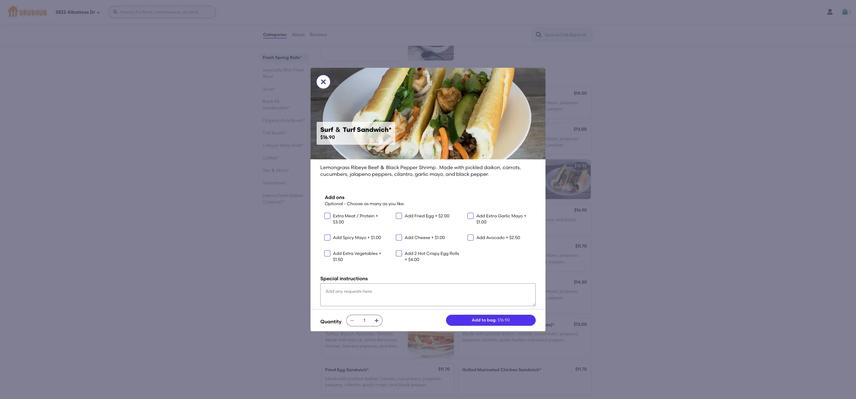 Task type: vqa. For each thing, say whether or not it's contained in the screenshot.
svg icon associated with 2
yes



Task type: describe. For each thing, give the bounding box(es) containing it.
svg image for add fried egg + $2.00
[[397, 214, 401, 218]]

1 vertical spatial fried
[[415, 214, 425, 219]]

style
[[496, 323, 506, 328]]

lettuce, inside turkey, bacon, avocado, tomato. made with lettuce, white american cheese, banana peppers, and black pepper.
[[348, 338, 364, 343]]

jalapeno for vegetarian loaf sandwich*
[[423, 254, 441, 259]]

protein
[[360, 214, 375, 219]]

0 horizontal spatial $1.00
[[371, 236, 381, 241]]

made for dac biet (street style pork cold cut w/pate)*
[[462, 332, 474, 337]]

$15.60
[[437, 280, 450, 286]]

hope's
[[263, 193, 277, 199]]

0 horizontal spatial mayo
[[355, 236, 366, 241]]

categories
[[263, 32, 287, 37]]

special
[[320, 276, 339, 282]]

surf for surf ＆ turf sandwich*
[[462, 164, 471, 169]]

w/spicy
[[394, 281, 411, 286]]

lettuce wrap rolls*
[[263, 143, 304, 148]]

$13.00 for dac biet (street style pork cold cut w/pate)*
[[574, 323, 587, 328]]

turf for surf ＆ turf sandwich* $16.90
[[343, 126, 355, 134]]

mayo, for fried egg sandwich*
[[375, 383, 388, 388]]

with for dac biet (street style pork cold cut w/pate)*
[[475, 332, 484, 337]]

cilantro, for dac biet (street style pork cold cut w/pate)*
[[482, 338, 499, 343]]

with for vegetarian loaf sandwich*
[[338, 254, 347, 259]]

0 vertical spatial black
[[386, 165, 399, 171]]

sauteed spam ＆ egg sandwich*
[[462, 92, 532, 97]]

vegetables
[[355, 251, 378, 257]]

soup
[[376, 25, 386, 30]]

$16.90 inside surf ＆ turf sandwich* $16.90
[[320, 135, 335, 141]]

2 horizontal spatial mi
[[519, 209, 524, 214]]

pickled for sweet sausage sandwich*
[[348, 217, 363, 223]]

about button
[[292, 24, 305, 46]]

cilantro, for spicy crispy chicken sandwich*
[[345, 179, 362, 184]]

garlic for sauteed tofu sandwich*
[[363, 143, 374, 148]]

made for sauteed spam ＆ egg sandwich*
[[462, 100, 474, 106]]

spam
[[481, 92, 493, 97]]

with for sweet sausage sandwich*
[[338, 217, 347, 223]]

1 vertical spatial made with pickled daikon, carrots, cucumbers, jalapeno peppers, cilantro, garlic butter, and black pepper.
[[462, 254, 578, 265]]

mayo, for spicy crispy chicken sandwich*
[[375, 179, 388, 184]]

carrots, inside made with cucumbers, pickled daikon ＆ carrots, jalapenos, cilantro, spicy mayo and black pepper.
[[410, 290, 426, 295]]

0 vertical spatial shrimp.
[[419, 165, 437, 171]]

bbq
[[478, 128, 487, 133]]

made for black pepper shrimp sandwich*
[[462, 290, 474, 295]]

+ inside "add 2 hot crispy egg rolls + $4.00"
[[405, 258, 407, 263]]

garlic for spicy crispy chicken sandwich*
[[363, 179, 374, 184]]

spicy for spicy crispy chicken sandwich*
[[325, 164, 337, 169]]

banh mi sandwiches* inside "tab"
[[263, 99, 290, 111]]

pickled for dac biet (street style pork cold cut w/pate)*
[[485, 332, 500, 337]]

and inside turkey, bacon, avocado, tomato. made with lettuce, white american cheese, banana peppers, and black pepper.
[[379, 344, 387, 350]]

cilantro, for beer battered wild alaskan cod w/spicy mayo*
[[348, 296, 365, 301]]

cucumbers, for fried egg sandwich*
[[397, 377, 422, 382]]

garlic for savory bbq pork sandwich*
[[500, 143, 512, 148]]

with for beer battered wild alaskan cod w/spicy mayo*
[[338, 290, 347, 295]]

extra meat / protein + $3.00
[[333, 214, 378, 225]]

coconut chicken curry soup
[[325, 25, 386, 30]]

spring
[[275, 55, 289, 60]]

1 horizontal spatial banh mi sandwiches*
[[320, 73, 390, 81]]

1 horizontal spatial lemongrass
[[462, 172, 488, 178]]

like.
[[397, 202, 405, 207]]

crispy inside "add 2 hot crispy egg rolls + $4.00"
[[426, 251, 440, 257]]

cilantro, up garlic
[[501, 191, 518, 196]]

made for fried egg sandwich*
[[325, 377, 337, 382]]

made for spicy crispy chicken sandwich*
[[325, 172, 337, 178]]

svg image for add 2 hot crispy egg rolls + $4.00
[[397, 252, 401, 256]]

surf ＆ turf sandwich* image
[[545, 160, 591, 200]]

cheese, inside the made with lettuce, cheese, banana peppers, and black pepper.
[[502, 217, 518, 223]]

with for pork loaf w/pate sandwich*
[[338, 100, 347, 106]]

0 vertical spatial chicken
[[345, 25, 362, 30]]

1 vertical spatial butter,
[[513, 260, 526, 265]]

bacon,
[[341, 332, 355, 337]]

chicken for spicy
[[352, 164, 370, 169]]

jalapeno for black pepper shrimp sandwich*
[[560, 290, 578, 295]]

search icon image
[[535, 31, 543, 39]]

pepper. inside turkey, bacon, avocado, tomato. made with lettuce, white american cheese, banana peppers, and black pepper.
[[325, 351, 341, 356]]

sausage
[[339, 209, 358, 214]]

sauteed for sauteed spam ＆ egg sandwich*
[[462, 92, 480, 97]]

organic acai bowls* tab
[[263, 118, 306, 124]]

/
[[357, 214, 359, 219]]

coconut chicken curry soup image
[[408, 21, 454, 61]]

butter, for style
[[513, 338, 526, 343]]

-
[[344, 202, 346, 207]]

meat
[[345, 214, 356, 219]]

soup*
[[263, 87, 275, 92]]

+ left $2.50
[[506, 236, 508, 241]]

coconut
[[325, 25, 344, 30]]

0 vertical spatial american
[[485, 209, 506, 214]]

+ inside extra meat / protein + $3.00
[[376, 214, 378, 219]]

black inside made with cucumbers, pickled daikon ＆ carrots, jalapenos, cilantro, spicy mayo and black pepper.
[[400, 296, 411, 301]]

albatross
[[67, 9, 89, 15]]

1 vertical spatial spicy
[[343, 236, 354, 241]]

dac biet (street style pork cold cut w/pate)*
[[462, 323, 555, 328]]

cilantro, for sauteed tofu sandwich*
[[345, 143, 362, 148]]

with inside turkey, bacon, avocado, tomato. made with lettuce, white american cheese, banana peppers, and black pepper.
[[338, 338, 347, 343]]

jalapeno for spicy crispy chicken sandwich*
[[423, 172, 441, 178]]

sweet
[[325, 209, 338, 214]]

categories button
[[263, 24, 287, 46]]

american inside turkey, bacon, avocado, tomato. made with lettuce, white american cheese, banana peppers, and black pepper.
[[377, 338, 397, 343]]

svg image for add extra vegetables + $1.50
[[325, 252, 329, 256]]

beer
[[325, 281, 335, 286]]

club
[[357, 323, 367, 328]]

tomato.
[[377, 332, 394, 337]]

add fried egg + $2.00
[[405, 214, 450, 219]]

optional
[[325, 202, 343, 207]]

turkey, bacon, avocado, tomato. made with lettuce, white american cheese, banana peppers, and black pepper.
[[325, 332, 400, 356]]

cold
[[517, 323, 527, 328]]

top sirloin american banh mi
[[462, 209, 524, 214]]

carrots, for vegetarian loaf sandwich*
[[380, 254, 396, 259]]

＆ inside "tab"
[[271, 168, 276, 174]]

pickled for vegetarian loaf sandwich*
[[348, 254, 363, 259]]

tea ＆ more*
[[263, 168, 289, 174]]

jalapeno for sweet sausage sandwich*
[[423, 217, 441, 223]]

avocado
[[486, 236, 505, 241]]

pickled inside made with cucumbers, pickled daikon ＆ carrots, jalapenos, cilantro, spicy mayo and black pepper.
[[374, 290, 389, 295]]

biet
[[472, 323, 480, 328]]

1 horizontal spatial sandwiches*
[[348, 73, 390, 81]]

daikon
[[390, 290, 404, 295]]

add for add extra vegetables + $1.50
[[333, 251, 342, 257]]

made with pickled daikon, carrots, cucumbers, jalapeno peppers, cilantro, garlic mayo, and black pepper. for sweet sausage sandwich*
[[325, 217, 441, 229]]

cilantro, for sweet sausage sandwich*
[[345, 224, 362, 229]]

savory bbq pork sandwich*
[[462, 128, 521, 133]]

2 vertical spatial banh
[[507, 209, 518, 214]]

made for sweet sausage sandwich*
[[325, 217, 337, 223]]

1 horizontal spatial pork
[[488, 128, 498, 133]]

0 horizontal spatial crispy
[[338, 164, 351, 169]]

made with pickled daikon, carrots, cucumbers, jalapeno peppers, cilantro, garlic butter, and black pepper. for sandwich*
[[325, 100, 441, 112]]

add 2 hot crispy egg rolls + $4.00
[[405, 251, 459, 263]]

peppers, inside turkey, bacon, avocado, tomato. made with lettuce, white american cheese, banana peppers, and black pepper.
[[360, 344, 378, 350]]

1 vertical spatial bowls*
[[272, 131, 286, 136]]

2 vertical spatial pepper
[[475, 281, 491, 286]]

0 vertical spatial ribeye
[[351, 165, 367, 171]]

daikon, for pork loaf w/pate sandwich*
[[364, 100, 379, 106]]

made for pork loaf w/pate sandwich*
[[325, 100, 337, 106]]

cucumbers, for vegetarian loaf sandwich*
[[397, 254, 422, 259]]

white
[[365, 338, 376, 343]]

with for top sirloin american banh mi
[[475, 217, 484, 223]]

tea ＆ more* tab
[[263, 168, 306, 174]]

vegetarian
[[325, 245, 349, 250]]

cali
[[263, 131, 271, 136]]

about
[[292, 32, 305, 37]]

1 vertical spatial beef
[[504, 172, 513, 178]]

+ left $2.00
[[435, 214, 438, 219]]

$14.30 for spicy crispy chicken sandwich*
[[437, 163, 450, 168]]

and inside the made with lettuce, cheese, banana peppers, and black pepper.
[[556, 217, 564, 223]]

+ inside add extra garlic mayo + $1.00
[[524, 214, 527, 219]]

cookies!!!*
[[263, 200, 285, 205]]

acai
[[281, 118, 290, 123]]

sauteed tofu sandwich*
[[325, 128, 377, 133]]

mayo*
[[412, 281, 426, 286]]

surf ＆ turf sandwich*
[[462, 164, 509, 169]]

ons
[[336, 195, 345, 201]]

+ up vegetables
[[367, 236, 370, 241]]

2 inside button
[[849, 9, 851, 14]]

chicken for grilled
[[500, 368, 518, 373]]

tofu
[[344, 128, 353, 133]]

sandwiches* inside banh mi sandwiches* "tab"
[[263, 106, 290, 111]]

cilantro, up the like.
[[394, 172, 414, 178]]

spicy crispy chicken sandwich*
[[325, 164, 393, 169]]

daikon, for savory bbq pork sandwich*
[[501, 136, 516, 142]]

rolls* for lettuce wrap rolls*
[[292, 143, 304, 148]]

turkey
[[342, 323, 356, 328]]

3822
[[55, 9, 66, 15]]

carrots, for sauteed tofu sandwich*
[[380, 136, 396, 142]]

jalapeno for sauteed spam ＆ egg sandwich*
[[560, 100, 578, 106]]

carrots, for spicy crispy chicken sandwich*
[[380, 172, 396, 178]]

$19.50
[[438, 25, 450, 30]]

0 horizontal spatial pork
[[325, 92, 335, 97]]

pickled for sauteed spam ＆ egg sandwich*
[[485, 100, 500, 106]]

more*
[[277, 168, 289, 174]]

mayo
[[377, 296, 389, 301]]

butter, for sandwich*
[[375, 107, 389, 112]]

with for sauteed tofu sandwich*
[[338, 136, 347, 142]]

cucumbers, for black pepper shrimp sandwich*
[[534, 290, 559, 295]]

cilantro, for savory bbq pork sandwich*
[[482, 143, 499, 148]]

you
[[388, 202, 396, 207]]

carrots, for sauteed spam ＆ egg sandwich*
[[517, 100, 533, 106]]

$1.00 inside add extra garlic mayo + $1.00
[[477, 220, 487, 225]]

daikon, for fried egg sandwich*
[[364, 377, 379, 382]]

cucumbers, for dac biet (street style pork cold cut w/pate)*
[[534, 332, 559, 337]]

$1.50
[[333, 258, 343, 263]]

mayo, for vegetarian loaf sandwich*
[[375, 260, 388, 265]]

baked
[[290, 193, 303, 199]]

pepper. inside made with cucumbers, pickled daikon ＆ carrots, jalapenos, cilantro, spicy mayo and black pepper.
[[412, 296, 428, 301]]

shrimp
[[492, 281, 506, 286]]

Search Cali Banh Mi search field
[[544, 32, 591, 38]]

0 vertical spatial fresh
[[263, 55, 274, 60]]

many
[[370, 202, 382, 207]]

cilantro, for pork loaf w/pate sandwich*
[[345, 107, 362, 112]]

coffee* tab
[[263, 155, 306, 162]]

reviews button
[[310, 24, 327, 46]]

add for add 2 hot crispy egg rolls + $4.00
[[405, 251, 414, 257]]

main navigation navigation
[[0, 0, 856, 24]]

$4.00
[[408, 258, 419, 263]]

jalapeno for dac biet (street style pork cold cut w/pate)*
[[560, 332, 578, 337]]

dr
[[90, 9, 95, 15]]

made with lettuce, cheese, banana peppers, and black pepper.
[[462, 217, 576, 229]]

1 as from the left
[[364, 202, 369, 207]]

daikon, for dac biet (street style pork cold cut w/pate)*
[[501, 332, 516, 337]]

turkey,
[[325, 332, 340, 337]]



Task type: locate. For each thing, give the bounding box(es) containing it.
sweet sausage sandwich*
[[325, 209, 381, 214]]

butter, down $2.50
[[513, 260, 526, 265]]

reviews
[[310, 32, 327, 37]]

mi inside banh mi sandwiches*
[[275, 99, 279, 104]]

pepper
[[400, 165, 418, 171], [462, 179, 477, 184], [475, 281, 491, 286]]

0 vertical spatial crispy
[[338, 164, 351, 169]]

cheese
[[415, 236, 430, 241]]

add inside add extra vegetables + $1.50
[[333, 251, 342, 257]]

grilled marinated chicken sandwich*
[[462, 368, 541, 373]]

bowls* right cali
[[272, 131, 286, 136]]

add for add spicy mayo + $1.00
[[333, 236, 342, 241]]

sauteed for sauteed tofu sandwich*
[[325, 128, 343, 133]]

0 horizontal spatial 2
[[415, 251, 417, 257]]

to
[[482, 318, 486, 323]]

american down tomato.
[[377, 338, 397, 343]]

$1.00 up vegetables
[[371, 236, 381, 241]]

smoothies* tab
[[263, 180, 306, 187]]

svg image inside 2 button
[[842, 8, 849, 16]]

0 vertical spatial mayo
[[512, 214, 523, 219]]

1 vertical spatial american
[[377, 338, 397, 343]]

made for sauteed tofu sandwich*
[[325, 136, 337, 142]]

sandwiches* up pork loaf w/pate sandwich*
[[348, 73, 390, 81]]

$14.30 for black pepper shrimp sandwich*
[[574, 280, 587, 286]]

extra inside extra meat / protein + $3.00
[[333, 214, 344, 219]]

rolls* inside tab
[[292, 143, 304, 148]]

0 horizontal spatial american
[[377, 338, 397, 343]]

pickled for sauteed tofu sandwich*
[[348, 136, 363, 142]]

fried
[[293, 68, 304, 73], [415, 214, 425, 219], [325, 368, 336, 373]]

0 horizontal spatial banana
[[342, 344, 359, 350]]

1 vertical spatial ribeye
[[489, 172, 503, 178]]

add up "$1.50"
[[333, 251, 342, 257]]

$1.00 right cheese
[[435, 236, 445, 241]]

add up optional
[[325, 195, 335, 201]]

+ right garlic
[[524, 214, 527, 219]]

peppers, inside the made with lettuce, cheese, banana peppers, and black pepper.
[[536, 217, 555, 223]]

surf inside surf ＆ turf sandwich* $16.90
[[320, 126, 333, 134]]

pork loaf w/pate sandwich*
[[325, 92, 386, 97]]

$1.00 down sirloin
[[477, 220, 487, 225]]

sandwich*
[[363, 92, 386, 97], [509, 92, 532, 97], [357, 126, 392, 134], [354, 128, 377, 133], [499, 128, 521, 133], [371, 164, 393, 169], [486, 164, 509, 169], [359, 209, 381, 214], [360, 245, 383, 250], [507, 281, 530, 286], [368, 323, 390, 328], [346, 368, 369, 373], [519, 368, 541, 373]]

cilantro, down w/pate
[[345, 107, 362, 112]]

extra for add extra vegetables + $1.50
[[343, 251, 354, 257]]

wild
[[356, 281, 365, 286]]

with for spicy crispy chicken sandwich*
[[338, 172, 347, 178]]

mayo, for sweet sausage sandwich*
[[375, 224, 388, 229]]

1 vertical spatial turf
[[477, 164, 485, 169]]

w/pate
[[346, 92, 362, 97]]

cilantro,
[[345, 107, 362, 112], [482, 107, 499, 112], [345, 143, 362, 148], [482, 143, 499, 148], [394, 172, 414, 178], [345, 179, 362, 184], [501, 191, 518, 196], [345, 224, 362, 229], [345, 260, 362, 265], [482, 260, 499, 265], [348, 296, 365, 301], [482, 296, 499, 301], [482, 338, 499, 343], [345, 383, 362, 388]]

lemongrass down surf ＆ turf sandwich* at the right
[[462, 172, 488, 178]]

add for add ons optional - choose as many as you like.
[[325, 195, 335, 201]]

add inside add ons optional - choose as many as you like.
[[325, 195, 335, 201]]

0 horizontal spatial surf
[[320, 126, 333, 134]]

rolls* right spring
[[290, 55, 302, 60]]

0 horizontal spatial ribeye
[[351, 165, 367, 171]]

spicy for spicy
[[332, 305, 342, 309]]

svg image
[[842, 8, 849, 16], [113, 9, 118, 14], [325, 214, 329, 218], [325, 236, 329, 240], [397, 236, 401, 240], [469, 236, 473, 240], [350, 319, 355, 324], [374, 319, 379, 324]]

shrimp.
[[419, 165, 437, 171], [478, 179, 494, 184]]

2 as from the left
[[383, 202, 387, 207]]

cheese, down top sirloin american banh mi
[[502, 217, 518, 223]]

daikon, for vegetarian loaf sandwich*
[[364, 254, 379, 259]]

daikon, for sweet sausage sandwich*
[[364, 217, 379, 223]]

carved turkey club sandwich*
[[325, 323, 390, 328]]

1 vertical spatial surf
[[462, 164, 471, 169]]

cucumbers, for sweet sausage sandwich*
[[397, 217, 422, 223]]

mi up w/pate
[[339, 73, 346, 81]]

add up the add cheese + $1.00
[[405, 214, 414, 219]]

1 horizontal spatial loaf
[[350, 245, 359, 250]]

made for top sirloin american banh mi
[[462, 217, 474, 223]]

1 vertical spatial sandwiches*
[[263, 106, 290, 111]]

made with pickled daikon, carrots, cucumbers, jalapeno peppers, cilantro, garlic mayo, and black pepper. for fried egg sandwich*
[[325, 377, 441, 388]]

garlic for black pepper shrimp sandwich*
[[500, 296, 512, 301]]

wok
[[283, 68, 292, 73]]

lettuce, down top sirloin american banh mi
[[485, 217, 501, 223]]

spicy image
[[325, 305, 331, 310]]

made with pickled daikon, carrots, cucumbers, jalapeno peppers, cilantro, garlic butter, and black pepper. down $2.50
[[462, 254, 578, 265]]

black inside the made with lettuce, cheese, banana peppers, and black pepper.
[[565, 217, 576, 223]]

0 vertical spatial made with pickled daikon, carrots, cucumbers, jalapeno peppers, cilantro, garlic butter, and black pepper.
[[325, 100, 441, 112]]

add up vegetarian
[[333, 236, 342, 241]]

cali bowls* tab
[[263, 130, 306, 136]]

egg inside "add 2 hot crispy egg rolls + $4.00"
[[441, 251, 449, 257]]

banh mi sandwiches*
[[320, 73, 390, 81], [263, 99, 290, 111]]

1 horizontal spatial crispy
[[426, 251, 440, 257]]

daikon, for spicy crispy chicken sandwich*
[[364, 172, 379, 178]]

made for savory bbq pork sandwich*
[[462, 136, 474, 142]]

carrots, for fried egg sandwich*
[[380, 377, 396, 382]]

made for beer battered wild alaskan cod w/spicy mayo*
[[325, 290, 337, 295]]

0 vertical spatial $14.30
[[574, 91, 587, 96]]

mayo inside add extra garlic mayo + $1.00
[[512, 214, 523, 219]]

lettuce, inside the made with lettuce, cheese, banana peppers, and black pepper.
[[485, 217, 501, 223]]

sandwiches*
[[348, 73, 390, 81], [263, 106, 290, 111]]

with
[[338, 100, 347, 106], [475, 100, 484, 106], [338, 136, 347, 142], [475, 136, 484, 142], [454, 165, 464, 171], [338, 172, 347, 178], [508, 179, 517, 184], [338, 217, 347, 223], [475, 217, 484, 223], [338, 254, 347, 259], [475, 254, 484, 259], [338, 290, 347, 295], [475, 290, 484, 295], [475, 332, 484, 337], [338, 338, 347, 343], [338, 377, 347, 382]]

lettuce, down bacon,
[[348, 338, 364, 343]]

extra down vegetarian loaf sandwich*
[[343, 251, 354, 257]]

made with pickled daikon, carrots, cucumbers, jalapeno peppers, cilantro, garlic mayo, and black pepper. for vegetarian loaf sandwich*
[[325, 254, 441, 265]]

carved turkey club sandwich* image
[[408, 319, 454, 359]]

2 vertical spatial made with pickled daikon, carrots, cucumbers, jalapeno peppers, cilantro, garlic butter, and black pepper.
[[462, 332, 578, 343]]

rolls
[[450, 251, 459, 257]]

made with pickled daikon, carrots, cucumbers, jalapeno peppers, cilantro, garlic mayo, and black pepper. for black pepper shrimp sandwich*
[[462, 290, 578, 301]]

mi up the made with lettuce, cheese, banana peppers, and black pepper.
[[519, 209, 524, 214]]

$13.00 for savory bbq pork sandwich*
[[574, 127, 587, 132]]

cilantro, left 'spicy'
[[348, 296, 365, 301]]

made inside turkey, bacon, avocado, tomato. made with lettuce, white american cheese, banana peppers, and black pepper.
[[325, 338, 337, 343]]

0 horizontal spatial fresh
[[263, 55, 274, 60]]

mayo, for sauteed spam ＆ egg sandwich*
[[513, 107, 525, 112]]

organic
[[263, 118, 280, 123]]

garlic for sauteed spam ＆ egg sandwich*
[[500, 107, 512, 112]]

1 horizontal spatial banh
[[320, 73, 337, 81]]

fried inside the specialty wok fried rice*
[[293, 68, 304, 73]]

smoothies*
[[263, 181, 287, 186]]

cheese, down turkey,
[[325, 344, 341, 350]]

made with pickled daikon, carrots, cucumbers, jalapeno peppers, cilantro, garlic butter, and black pepper. down pork loaf w/pate sandwich*
[[325, 100, 441, 112]]

0 vertical spatial pork
[[325, 92, 335, 97]]

instructions
[[340, 276, 368, 282]]

cucumbers, inside made with cucumbers, pickled daikon ＆ carrots, jalapenos, cilantro, spicy mayo and black pepper.
[[348, 290, 373, 295]]

cod
[[384, 281, 393, 286]]

banh inside banh mi sandwiches*
[[263, 99, 274, 104]]

0 vertical spatial banana
[[519, 217, 535, 223]]

add for add to bag: $16.90
[[472, 318, 481, 323]]

1 horizontal spatial banana
[[519, 217, 535, 223]]

cheese,
[[502, 217, 518, 223], [325, 344, 341, 350]]

and
[[390, 107, 398, 112], [526, 107, 535, 112], [389, 143, 398, 148], [526, 143, 535, 148], [446, 172, 455, 178], [389, 179, 398, 184], [476, 197, 485, 203], [556, 217, 564, 223], [389, 224, 398, 229], [389, 260, 398, 265], [527, 260, 535, 265], [390, 296, 399, 301], [526, 296, 535, 301], [527, 338, 535, 343], [379, 344, 387, 350], [389, 383, 398, 388]]

black
[[386, 165, 399, 171], [520, 172, 531, 178], [462, 281, 474, 286]]

pork left w/pate
[[325, 92, 335, 97]]

1 vertical spatial banh mi sandwiches*
[[263, 99, 290, 111]]

jalapeno for pork loaf w/pate sandwich*
[[423, 100, 441, 106]]

cilantro, inside made with cucumbers, pickled daikon ＆ carrots, jalapenos, cilantro, spicy mayo and black pepper.
[[348, 296, 365, 301]]

mi down soup* tab
[[275, 99, 279, 104]]

add ons optional - choose as many as you like.
[[325, 195, 405, 207]]

banana inside turkey, bacon, avocado, tomato. made with lettuce, white american cheese, banana peppers, and black pepper.
[[342, 344, 359, 350]]

1 horizontal spatial shrimp.
[[478, 179, 494, 184]]

$13.00 for sauteed tofu sandwich*
[[437, 127, 450, 132]]

egg
[[500, 92, 508, 97], [426, 214, 434, 219], [441, 251, 449, 257], [337, 368, 345, 373]]

1 vertical spatial loaf
[[350, 245, 359, 250]]

garlic for vegetarian loaf sandwich*
[[363, 260, 374, 265]]

0 vertical spatial sauteed
[[462, 92, 480, 97]]

1 vertical spatial fresh
[[278, 193, 289, 199]]

turf inside surf ＆ turf sandwich* $16.90
[[343, 126, 355, 134]]

jalapeno for fried egg sandwich*
[[423, 377, 441, 382]]

＆ inside surf ＆ turf sandwich* $16.90
[[335, 126, 341, 134]]

1 horizontal spatial ribeye
[[489, 172, 503, 178]]

carrots, for sweet sausage sandwich*
[[380, 217, 396, 223]]

Special instructions text field
[[320, 284, 536, 307]]

extra inside add extra garlic mayo + $1.00
[[486, 214, 497, 219]]

sauteed left tofu
[[325, 128, 343, 133]]

butter, down pork loaf w/pate sandwich*
[[375, 107, 389, 112]]

daikon,
[[364, 100, 379, 106], [501, 100, 516, 106], [364, 136, 379, 142], [501, 136, 516, 142], [484, 165, 502, 171], [364, 172, 379, 178], [462, 185, 478, 190], [364, 217, 379, 223], [364, 254, 379, 259], [501, 254, 516, 259], [501, 290, 516, 295], [501, 332, 516, 337], [364, 377, 379, 382]]

add right top
[[477, 214, 485, 219]]

fresh inside hope's fresh baked cookies!!!*
[[278, 193, 289, 199]]

2 vertical spatial butter,
[[513, 338, 526, 343]]

+ right protein
[[376, 214, 378, 219]]

cilantro, for sauteed spam ＆ egg sandwich*
[[482, 107, 499, 112]]

1 horizontal spatial 2
[[849, 9, 851, 14]]

cilantro, up black pepper shrimp sandwich* on the right bottom of page
[[482, 260, 499, 265]]

marinated
[[477, 368, 499, 373]]

0 vertical spatial 2
[[849, 9, 851, 14]]

carved
[[325, 323, 341, 328]]

$18.20
[[437, 323, 450, 328]]

surf
[[320, 126, 333, 134], [462, 164, 471, 169]]

bowls* right acai
[[291, 118, 305, 123]]

banh mi sandwiches* up pork loaf w/pate sandwich*
[[320, 73, 390, 81]]

extra for add extra garlic mayo + $1.00
[[486, 214, 497, 219]]

sandwich* inside surf ＆ turf sandwich* $16.90
[[357, 126, 392, 134]]

add for add avocado + $2.50
[[477, 236, 485, 241]]

0 vertical spatial butter,
[[375, 107, 389, 112]]

0 vertical spatial pepper
[[400, 165, 418, 171]]

cilantro, down surf ＆ turf sandwich* $16.90
[[345, 143, 362, 148]]

cilantro, down savory bbq pork sandwich*
[[482, 143, 499, 148]]

0 horizontal spatial mi
[[275, 99, 279, 104]]

hot
[[418, 251, 425, 257]]

american
[[485, 209, 506, 214], [377, 338, 397, 343]]

specialty wok fried rice* tab
[[263, 67, 306, 80]]

jalapeno for savory bbq pork sandwich*
[[560, 136, 578, 142]]

+ inside add extra vegetables + $1.50
[[379, 251, 381, 257]]

add extra garlic mayo + $1.00
[[477, 214, 527, 225]]

jalapenos,
[[325, 296, 347, 301]]

1 horizontal spatial fresh
[[278, 193, 289, 199]]

1 horizontal spatial bowls*
[[291, 118, 305, 123]]

banana inside the made with lettuce, cheese, banana peppers, and black pepper.
[[519, 217, 535, 223]]

loaf for vegetarian
[[350, 245, 359, 250]]

with inside the made with lettuce, cheese, banana peppers, and black pepper.
[[475, 217, 484, 223]]

1 vertical spatial cheese,
[[325, 344, 341, 350]]

mi
[[339, 73, 346, 81], [275, 99, 279, 104], [519, 209, 524, 214]]

Input item quantity number field
[[358, 316, 371, 327]]

+ right cheese
[[431, 236, 434, 241]]

made with pickled daikon, carrots, cucumbers, jalapeno peppers, cilantro, garlic butter, and black pepper. down cold
[[462, 332, 578, 343]]

beer battered wild alaskan cod w/spicy mayo*
[[325, 281, 426, 286]]

cilantro, down (street
[[482, 338, 499, 343]]

cucumbers, for sauteed spam ＆ egg sandwich*
[[534, 100, 559, 106]]

1 horizontal spatial surf
[[462, 164, 471, 169]]

specialty wok fried rice*
[[263, 68, 304, 79]]

1 vertical spatial black
[[520, 172, 531, 178]]

quantity
[[320, 319, 342, 325]]

+
[[376, 214, 378, 219], [435, 214, 438, 219], [524, 214, 527, 219], [367, 236, 370, 241], [431, 236, 434, 241], [506, 236, 508, 241], [379, 251, 381, 257], [405, 258, 407, 263]]

pork right 'bbq'
[[488, 128, 498, 133]]

$13.00
[[437, 127, 450, 132], [574, 127, 587, 132], [574, 323, 587, 328]]

add left cheese
[[405, 236, 414, 241]]

specialty
[[263, 68, 282, 73]]

fresh up specialty
[[263, 55, 274, 60]]

0 horizontal spatial banh mi sandwiches*
[[263, 99, 290, 111]]

garlic for pork loaf w/pate sandwich*
[[363, 107, 374, 112]]

daikon, for sauteed spam ＆ egg sandwich*
[[501, 100, 516, 106]]

garlic for dac biet (street style pork cold cut w/pate)*
[[500, 338, 512, 343]]

0 vertical spatial turf
[[343, 126, 355, 134]]

1 vertical spatial banh
[[263, 99, 274, 104]]

banh mi sandwiches* tab
[[263, 99, 306, 111]]

add left to
[[472, 318, 481, 323]]

add spicy mayo + $1.00
[[333, 236, 381, 241]]

1 horizontal spatial american
[[485, 209, 506, 214]]

1 horizontal spatial black
[[462, 281, 474, 286]]

cilantro, down black pepper shrimp sandwich* on the right bottom of page
[[482, 296, 499, 301]]

0 vertical spatial cheese,
[[502, 217, 518, 223]]

0 horizontal spatial sandwiches*
[[263, 106, 290, 111]]

daikon, for sauteed tofu sandwich*
[[364, 136, 379, 142]]

special instructions
[[320, 276, 368, 282]]

pickled for fried egg sandwich*
[[348, 377, 363, 382]]

＆ inside made with cucumbers, pickled daikon ＆ carrots, jalapenos, cilantro, spicy mayo and black pepper.
[[405, 290, 409, 295]]

spicy
[[366, 296, 376, 301]]

add inside "add 2 hot crispy egg rolls + $4.00"
[[405, 251, 414, 257]]

svg image
[[96, 11, 100, 14], [320, 78, 327, 86], [397, 214, 401, 218], [469, 214, 473, 218], [325, 252, 329, 256], [397, 252, 401, 256]]

0 vertical spatial rolls*
[[290, 55, 302, 60]]

2 vertical spatial fried
[[325, 368, 336, 373]]

made with pickled daikon, carrots, cucumbers, jalapeno peppers, cilantro, garlic mayo, and black pepper.
[[462, 100, 578, 112], [325, 136, 441, 148], [462, 136, 578, 148], [325, 172, 441, 184], [325, 217, 441, 229], [325, 254, 441, 265], [462, 290, 578, 301], [325, 377, 441, 388]]

mayo right garlic
[[512, 214, 523, 219]]

add for add extra garlic mayo + $1.00
[[477, 214, 485, 219]]

1 vertical spatial crispy
[[426, 251, 440, 257]]

bag:
[[487, 318, 497, 323]]

garlic for sweet sausage sandwich*
[[363, 224, 374, 229]]

2 inside "add 2 hot crispy egg rolls + $4.00"
[[415, 251, 417, 257]]

cut
[[528, 323, 535, 328]]

$14.30
[[574, 91, 587, 96], [437, 163, 450, 168], [574, 280, 587, 286]]

grilled
[[462, 368, 476, 373]]

2 vertical spatial black
[[462, 281, 474, 286]]

0 vertical spatial loaf
[[336, 92, 345, 97]]

coffee*
[[263, 156, 279, 161]]

loaf left w/pate
[[336, 92, 345, 97]]

+ left $4.00
[[405, 258, 407, 263]]

lemongrass
[[320, 165, 350, 171], [462, 172, 488, 178]]

alaskan
[[366, 281, 383, 286]]

cheese, inside turkey, bacon, avocado, tomato. made with lettuce, white american cheese, banana peppers, and black pepper.
[[325, 344, 341, 350]]

made with pickled daikon, carrots, cucumbers, jalapeno peppers, cilantro, garlic mayo, and black pepper. for sauteed spam ＆ egg sandwich*
[[462, 100, 578, 112]]

svg image inside main navigation navigation
[[96, 11, 100, 14]]

cilantro, down meat
[[345, 224, 362, 229]]

extra inside add extra vegetables + $1.50
[[343, 251, 354, 257]]

cilantro, for vegetarian loaf sandwich*
[[345, 260, 362, 265]]

pepper. inside the made with lettuce, cheese, banana peppers, and black pepper.
[[462, 224, 478, 229]]

2 vertical spatial chicken
[[500, 368, 518, 373]]

pickled for spicy crispy chicken sandwich*
[[348, 172, 363, 178]]

1 vertical spatial $14.30
[[437, 163, 450, 168]]

cilantro, down fried egg sandwich*
[[345, 383, 362, 388]]

pork
[[507, 323, 516, 328]]

cucumbers, for pork loaf w/pate sandwich*
[[397, 100, 422, 106]]

0 horizontal spatial lemongrass
[[320, 165, 350, 171]]

made inside the made with lettuce, cheese, banana peppers, and black pepper.
[[462, 217, 474, 223]]

mayo, for black pepper shrimp sandwich*
[[513, 296, 525, 301]]

carrots, for pork loaf w/pate sandwich*
[[380, 100, 396, 106]]

extra up the $3.00
[[333, 214, 344, 219]]

1 vertical spatial chicken
[[352, 164, 370, 169]]

pickled for pork loaf w/pate sandwich*
[[348, 100, 363, 106]]

add cheese + $1.00
[[405, 236, 445, 241]]

fresh spring rolls* tab
[[263, 54, 306, 61]]

turf
[[343, 126, 355, 134], [477, 164, 485, 169]]

made inside made with cucumbers, pickled daikon ＆ carrots, jalapenos, cilantro, spicy mayo and black pepper.
[[325, 290, 337, 295]]

organic acai bowls*
[[263, 118, 305, 123]]

banana up $2.50
[[519, 217, 535, 223]]

cilantro, down spicy crispy chicken sandwich*
[[345, 179, 362, 184]]

fried egg sandwich*
[[325, 368, 369, 373]]

made with pickled daikon, carrots, cucumbers, jalapeno peppers, cilantro, garlic butter, and black pepper. for style
[[462, 332, 578, 343]]

0 horizontal spatial turf
[[343, 126, 355, 134]]

sirloin
[[471, 209, 484, 214]]

sauteed left spam
[[462, 92, 480, 97]]

(street
[[481, 323, 495, 328]]

carrots, for savory bbq pork sandwich*
[[517, 136, 533, 142]]

surf ＆ turf sandwich* $16.90
[[320, 126, 392, 141]]

hope's fresh baked cookies!!!* tab
[[263, 193, 306, 206]]

$16.90
[[320, 135, 335, 141], [575, 164, 587, 169], [574, 208, 587, 213], [498, 318, 510, 323]]

lemongrass up ons
[[320, 165, 350, 171]]

0 horizontal spatial lettuce,
[[348, 338, 364, 343]]

fresh spring rolls*
[[263, 55, 302, 60]]

fresh up cookies!!!*
[[278, 193, 289, 199]]

with for sauteed spam ＆ egg sandwich*
[[475, 100, 484, 106]]

2 horizontal spatial $1.00
[[477, 220, 487, 225]]

mayo, for sauteed tofu sandwich*
[[375, 143, 388, 148]]

butter, down cold
[[513, 338, 526, 343]]

0 horizontal spatial cheese,
[[325, 344, 341, 350]]

as left you
[[383, 202, 387, 207]]

sandwiches* up organic
[[263, 106, 290, 111]]

extra left garlic
[[486, 214, 497, 219]]

extra
[[333, 214, 344, 219], [486, 214, 497, 219], [343, 251, 354, 257]]

banana down bacon,
[[342, 344, 359, 350]]

and inside made with cucumbers, pickled daikon ＆ carrots, jalapenos, cilantro, spicy mayo and black pepper.
[[390, 296, 399, 301]]

1 horizontal spatial turf
[[477, 164, 485, 169]]

1 vertical spatial sauteed
[[325, 128, 343, 133]]

cilantro, for black pepper shrimp sandwich*
[[482, 296, 499, 301]]

2 horizontal spatial fried
[[415, 214, 425, 219]]

1 horizontal spatial $1.00
[[435, 236, 445, 241]]

jalapeno
[[423, 100, 441, 106], [560, 100, 578, 106], [423, 136, 441, 142], [560, 136, 578, 142], [350, 172, 371, 178], [423, 172, 441, 178], [462, 191, 481, 196], [423, 217, 441, 223], [423, 254, 441, 259], [560, 254, 578, 259], [560, 290, 578, 295], [560, 332, 578, 337], [423, 377, 441, 382]]

american right sirloin
[[485, 209, 506, 214]]

cilantro, for fried egg sandwich*
[[345, 383, 362, 388]]

with inside made with cucumbers, pickled daikon ＆ carrots, jalapenos, cilantro, spicy mayo and black pepper.
[[338, 290, 347, 295]]

black inside turkey, bacon, avocado, tomato. made with lettuce, white american cheese, banana peppers, and black pepper.
[[388, 344, 400, 350]]

turf for surf ＆ turf sandwich*
[[477, 164, 485, 169]]

add inside add extra garlic mayo + $1.00
[[477, 214, 485, 219]]

cali bowls*
[[263, 131, 286, 136]]

2 vertical spatial spicy
[[332, 305, 342, 309]]

0 vertical spatial lettuce,
[[485, 217, 501, 223]]

as left many
[[364, 202, 369, 207]]

0 horizontal spatial sauteed
[[325, 128, 343, 133]]

2 button
[[842, 6, 851, 17]]

add up $4.00
[[405, 251, 414, 257]]

1 horizontal spatial beef
[[504, 172, 513, 178]]

lettuce wrap rolls* tab
[[263, 143, 306, 149]]

2 horizontal spatial black
[[520, 172, 531, 178]]

1 horizontal spatial lettuce,
[[485, 217, 501, 223]]

0 vertical spatial surf
[[320, 126, 333, 134]]

battered
[[336, 281, 355, 286]]

cilantro, down spam
[[482, 107, 499, 112]]

made with pickled daikon, carrots, cucumbers, jalapeno peppers, cilantro, garlic mayo, and black pepper. for sauteed tofu sandwich*
[[325, 136, 441, 148]]

2 horizontal spatial banh
[[507, 209, 518, 214]]

add left avocado on the right of page
[[477, 236, 485, 241]]

1 vertical spatial banana
[[342, 344, 359, 350]]

+ right vegetables
[[379, 251, 381, 257]]

0 horizontal spatial beef
[[368, 165, 379, 171]]

1 horizontal spatial mi
[[339, 73, 346, 81]]

3822 albatross dr
[[55, 9, 95, 15]]

rice*
[[263, 74, 274, 79]]

1 horizontal spatial cheese,
[[502, 217, 518, 223]]

0 horizontal spatial bowls*
[[272, 131, 286, 136]]

rolls* inside tab
[[290, 55, 302, 60]]

banh mi sandwiches* up organic
[[263, 99, 290, 111]]

with for black pepper shrimp sandwich*
[[475, 290, 484, 295]]

garlic for fried egg sandwich*
[[363, 383, 374, 388]]

cucumbers, for sauteed tofu sandwich*
[[397, 136, 422, 142]]

jalapeno for sauteed tofu sandwich*
[[423, 136, 441, 142]]

1 vertical spatial pepper
[[462, 179, 477, 184]]

avocado,
[[356, 332, 376, 337]]

cilantro, down vegetarian loaf sandwich*
[[345, 260, 362, 265]]

0 vertical spatial beef
[[368, 165, 379, 171]]

loaf down add spicy mayo + $1.00
[[350, 245, 359, 250]]

curry
[[363, 25, 375, 30]]

1 vertical spatial rolls*
[[292, 143, 304, 148]]

soup* tab
[[263, 86, 306, 92]]

made with pickled daikon, carrots, cucumbers, jalapeno peppers, cilantro, garlic mayo, and black pepper. for spicy crispy chicken sandwich*
[[325, 172, 441, 184]]

surf for surf ＆ turf sandwich* $16.90
[[320, 126, 333, 134]]

0 vertical spatial banh
[[320, 73, 337, 81]]

1 horizontal spatial mayo
[[512, 214, 523, 219]]

1 vertical spatial shrimp.
[[478, 179, 494, 184]]

rolls* right wrap
[[292, 143, 304, 148]]

0 vertical spatial banh mi sandwiches*
[[320, 73, 390, 81]]

mayo up vegetarian loaf sandwich*
[[355, 236, 366, 241]]



